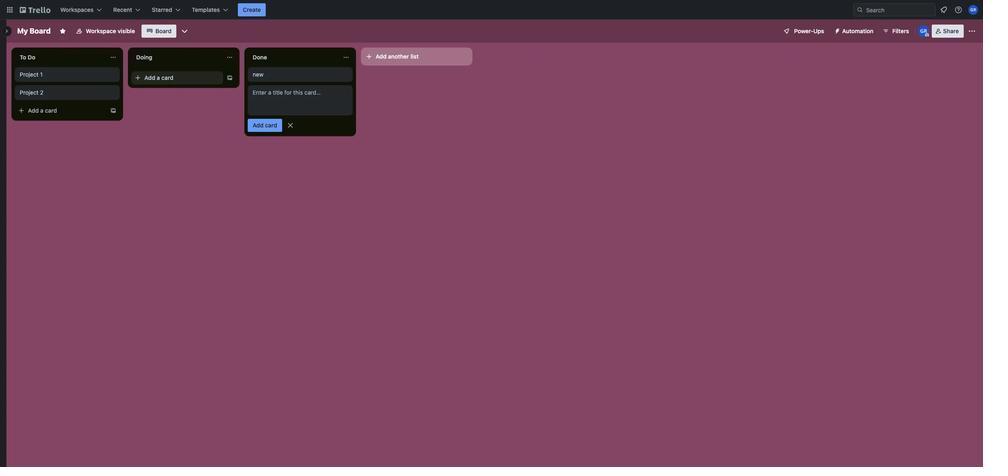 Task type: locate. For each thing, give the bounding box(es) containing it.
Search field
[[864, 4, 935, 16]]

create
[[243, 6, 261, 13]]

1 vertical spatial add a card
[[28, 107, 57, 114]]

add left another
[[376, 53, 387, 60]]

0 vertical spatial create from template… image
[[226, 75, 233, 81]]

0 horizontal spatial add a card button
[[15, 104, 107, 117]]

board inside text field
[[30, 27, 51, 35]]

my board
[[17, 27, 51, 35]]

add a card button down project 2 link
[[15, 104, 107, 117]]

show menu image
[[968, 27, 977, 35]]

card for doing
[[161, 74, 174, 81]]

add
[[376, 53, 387, 60], [144, 74, 155, 81], [28, 107, 39, 114], [253, 122, 264, 129]]

1 vertical spatial a
[[40, 107, 43, 114]]

add card
[[253, 122, 277, 129]]

card down the doing text box
[[161, 74, 174, 81]]

done
[[253, 54, 267, 61]]

to
[[20, 54, 26, 61]]

star or unstar board image
[[60, 28, 66, 34]]

1 horizontal spatial card
[[161, 74, 174, 81]]

recent button
[[108, 3, 145, 16]]

workspaces
[[60, 6, 94, 13]]

1 horizontal spatial board
[[156, 27, 172, 34]]

my
[[17, 27, 28, 35]]

add for doing add a card button
[[144, 74, 155, 81]]

templates
[[192, 6, 220, 13]]

add a card for to do
[[28, 107, 57, 114]]

project left the 1
[[20, 71, 38, 78]]

add left cancel image
[[253, 122, 264, 129]]

filters
[[893, 27, 910, 34]]

ups
[[814, 27, 825, 34]]

board link
[[142, 25, 177, 38]]

to do
[[20, 54, 35, 61]]

2 project from the top
[[20, 89, 38, 96]]

0 horizontal spatial board
[[30, 27, 51, 35]]

a
[[157, 74, 160, 81], [40, 107, 43, 114]]

add a card down 2
[[28, 107, 57, 114]]

0 vertical spatial project
[[20, 71, 38, 78]]

2 horizontal spatial card
[[265, 122, 277, 129]]

project
[[20, 71, 38, 78], [20, 89, 38, 96]]

recent
[[113, 6, 132, 13]]

project 1
[[20, 71, 43, 78]]

0 vertical spatial add a card
[[144, 74, 174, 81]]

1 vertical spatial project
[[20, 89, 38, 96]]

cancel image
[[286, 121, 294, 130]]

board left 'customize views' image
[[156, 27, 172, 34]]

add another list button
[[361, 48, 473, 66]]

0 horizontal spatial card
[[45, 107, 57, 114]]

a down the doing text box
[[157, 74, 160, 81]]

add a card button down the doing text box
[[131, 71, 223, 85]]

add a card button
[[131, 71, 223, 85], [15, 104, 107, 117]]

do
[[28, 54, 35, 61]]

board
[[30, 27, 51, 35], [156, 27, 172, 34]]

sm image
[[831, 25, 843, 36]]

1 horizontal spatial a
[[157, 74, 160, 81]]

1 horizontal spatial add a card button
[[131, 71, 223, 85]]

starred button
[[147, 3, 185, 16]]

0 vertical spatial a
[[157, 74, 160, 81]]

card left cancel image
[[265, 122, 277, 129]]

card inside add card button
[[265, 122, 277, 129]]

0 vertical spatial add a card button
[[131, 71, 223, 85]]

project inside 'link'
[[20, 71, 38, 78]]

filters button
[[880, 25, 912, 38]]

1 project from the top
[[20, 71, 38, 78]]

Done text field
[[248, 51, 338, 64]]

starred
[[152, 6, 172, 13]]

0 horizontal spatial create from template… image
[[110, 107, 117, 114]]

1 vertical spatial create from template… image
[[110, 107, 117, 114]]

1 horizontal spatial add a card
[[144, 74, 174, 81]]

add a card
[[144, 74, 174, 81], [28, 107, 57, 114]]

0 horizontal spatial a
[[40, 107, 43, 114]]

1 vertical spatial add a card button
[[15, 104, 107, 117]]

add down doing
[[144, 74, 155, 81]]

2 vertical spatial card
[[265, 122, 277, 129]]

power-
[[794, 27, 814, 34]]

create from template… image
[[226, 75, 233, 81], [110, 107, 117, 114]]

card
[[161, 74, 174, 81], [45, 107, 57, 114], [265, 122, 277, 129]]

project left 2
[[20, 89, 38, 96]]

Enter a title for this card… text field
[[248, 85, 353, 116]]

add a card for doing
[[144, 74, 174, 81]]

visible
[[118, 27, 135, 34]]

power-ups
[[794, 27, 825, 34]]

0 vertical spatial card
[[161, 74, 174, 81]]

create from template… image for to do
[[110, 107, 117, 114]]

add down project 2
[[28, 107, 39, 114]]

1 horizontal spatial create from template… image
[[226, 75, 233, 81]]

0 horizontal spatial add a card
[[28, 107, 57, 114]]

add a card down doing
[[144, 74, 174, 81]]

switch to… image
[[6, 6, 14, 14]]

card down project 2 link
[[45, 107, 57, 114]]

workspaces button
[[55, 3, 107, 16]]

1 vertical spatial card
[[45, 107, 57, 114]]

add another list
[[376, 53, 419, 60]]

templates button
[[187, 3, 233, 16]]

a down 2
[[40, 107, 43, 114]]

this member is an admin of this board. image
[[926, 33, 929, 37]]

project 1 link
[[20, 71, 115, 79]]

share
[[944, 27, 959, 34]]

primary element
[[0, 0, 983, 20]]

board right the my
[[30, 27, 51, 35]]



Task type: vqa. For each thing, say whether or not it's contained in the screenshot.
the 'T'
no



Task type: describe. For each thing, give the bounding box(es) containing it.
card for to do
[[45, 107, 57, 114]]

new link
[[253, 71, 348, 79]]

greg robinson (gregrobinson96) image
[[969, 5, 979, 15]]

search image
[[857, 7, 864, 13]]

workspace visible
[[86, 27, 135, 34]]

workspace visible button
[[71, 25, 140, 38]]

add a card button for doing
[[131, 71, 223, 85]]

2
[[40, 89, 43, 96]]

customize views image
[[181, 27, 189, 35]]

Doing text field
[[131, 51, 222, 64]]

create from template… image for doing
[[226, 75, 233, 81]]

add card button
[[248, 119, 282, 132]]

new
[[253, 71, 264, 78]]

Board name text field
[[13, 25, 55, 38]]

To Do text field
[[15, 51, 105, 64]]

share button
[[932, 25, 964, 38]]

open information menu image
[[955, 6, 963, 14]]

back to home image
[[20, 3, 50, 16]]

doing
[[136, 54, 152, 61]]

another
[[388, 53, 409, 60]]

project 2
[[20, 89, 43, 96]]

add a card button for to do
[[15, 104, 107, 117]]

add for add another list button
[[376, 53, 387, 60]]

greg robinson (gregrobinson96) image
[[918, 25, 930, 37]]

create button
[[238, 3, 266, 16]]

a for to do
[[40, 107, 43, 114]]

automation
[[843, 27, 874, 34]]

1
[[40, 71, 43, 78]]

automation button
[[831, 25, 879, 38]]

0 notifications image
[[939, 5, 949, 15]]

workspace
[[86, 27, 116, 34]]

power-ups button
[[778, 25, 829, 38]]

list
[[411, 53, 419, 60]]

project 2 link
[[20, 89, 115, 97]]

add for add a card button related to to do
[[28, 107, 39, 114]]

project for project 1
[[20, 71, 38, 78]]

a for doing
[[157, 74, 160, 81]]

project for project 2
[[20, 89, 38, 96]]



